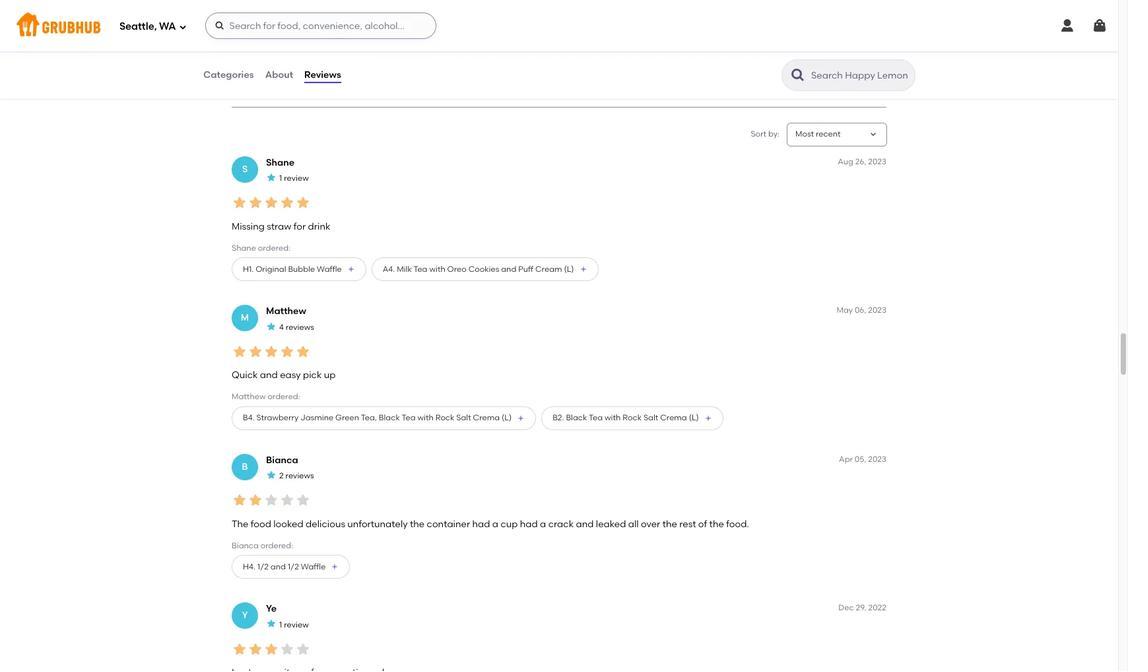 Task type: vqa. For each thing, say whether or not it's contained in the screenshot.
ordered: to the middle
yes



Task type: describe. For each thing, give the bounding box(es) containing it.
looked
[[274, 519, 304, 530]]

main navigation navigation
[[0, 0, 1119, 52]]

the food looked delicious unfortunately the container had a cup had a crack and leaked all over the rest of the food.
[[232, 519, 750, 530]]

rock inside button
[[436, 414, 455, 423]]

bianca for bianca
[[266, 455, 298, 466]]

strawberry
[[257, 414, 299, 423]]

crema inside b4. strawberry jasmine green tea, black tea with rock salt crema (l) button
[[473, 414, 500, 423]]

may
[[837, 306, 853, 315]]

by:
[[769, 130, 780, 139]]

reviews for bianca
[[286, 472, 314, 481]]

categories
[[203, 69, 254, 80]]

2023 for up
[[869, 306, 887, 315]]

crack
[[549, 519, 574, 530]]

ratings
[[258, 26, 289, 37]]

apr
[[840, 455, 853, 464]]

h1. original bubble waffle
[[243, 265, 342, 274]]

2 reviews
[[279, 472, 314, 481]]

most
[[796, 130, 814, 139]]

1 had from the left
[[473, 519, 490, 530]]

easy
[[280, 370, 301, 381]]

294
[[240, 26, 256, 37]]

categories button
[[203, 52, 255, 99]]

missing
[[232, 221, 265, 232]]

about
[[265, 69, 293, 80]]

sort by:
[[751, 130, 780, 139]]

over
[[641, 519, 661, 530]]

h4. 1/2 and 1/2 waffle
[[243, 563, 326, 572]]

tea for missing straw for drink
[[414, 265, 428, 274]]

pick
[[303, 370, 322, 381]]

s
[[242, 164, 248, 175]]

cup
[[501, 519, 518, 530]]

oreo
[[448, 265, 467, 274]]

quick and easy pick up
[[232, 370, 336, 381]]

straw
[[267, 221, 292, 232]]

matthew for matthew ordered:
[[232, 393, 266, 402]]

all
[[629, 519, 639, 530]]

a4. milk tea with oreo cookies and puff cream (l)
[[383, 265, 574, 274]]

for
[[294, 221, 306, 232]]

90 on time delivery
[[302, 50, 333, 87]]

90
[[302, 50, 314, 61]]

caret down icon image
[[869, 129, 879, 140]]

and left easy
[[260, 370, 278, 381]]

0 vertical spatial waffle
[[317, 265, 342, 274]]

plus icon image for b2. black tea with rock salt crema (l)
[[705, 415, 713, 423]]

container
[[427, 519, 470, 530]]

and inside button
[[501, 265, 517, 274]]

time
[[316, 64, 333, 73]]

91 good food
[[240, 50, 281, 73]]

h4.
[[243, 563, 256, 572]]

a4.
[[383, 265, 395, 274]]

b
[[242, 461, 248, 473]]

may 06, 2023
[[837, 306, 887, 315]]

(l) inside button
[[502, 414, 512, 423]]

rock inside button
[[623, 414, 642, 423]]

rest
[[680, 519, 697, 530]]

shane for shane
[[266, 157, 295, 168]]

food inside 91 good food
[[263, 64, 281, 73]]

Sort by: field
[[796, 129, 841, 141]]

about button
[[265, 52, 294, 99]]

aug
[[838, 157, 854, 166]]

and inside button
[[271, 563, 286, 572]]

h4. 1/2 and 1/2 waffle button
[[232, 556, 350, 579]]

1 for ye
[[279, 621, 282, 630]]

b2. black tea with rock salt crema (l) button
[[542, 407, 724, 430]]

the
[[232, 519, 249, 530]]

unfortunately
[[348, 519, 408, 530]]

2 horizontal spatial (l)
[[689, 414, 699, 423]]

2 1/2 from the left
[[288, 563, 299, 572]]

bianca ordered:
[[232, 542, 293, 551]]

ordered: for and
[[268, 393, 300, 402]]

reviews for matthew
[[286, 323, 314, 332]]

05,
[[855, 455, 867, 464]]

ordered: for straw
[[258, 244, 291, 253]]

reviews button
[[304, 52, 342, 99]]

shane ordered:
[[232, 244, 291, 253]]

dec
[[839, 604, 854, 613]]

4
[[279, 323, 284, 332]]

91 for 91
[[365, 50, 374, 61]]

2023 for unfortunately
[[869, 455, 887, 464]]

2 a from the left
[[540, 519, 546, 530]]

salt inside button
[[457, 414, 471, 423]]

on
[[302, 64, 314, 73]]

original
[[256, 265, 286, 274]]

3 the from the left
[[710, 519, 725, 530]]

1 horizontal spatial svg image
[[214, 20, 225, 31]]

seattle,
[[120, 20, 157, 32]]

milk
[[397, 265, 412, 274]]

puff
[[519, 265, 534, 274]]

apr 05, 2023
[[840, 455, 887, 464]]

good
[[240, 64, 261, 73]]

of
[[699, 519, 708, 530]]

4 reviews
[[279, 323, 314, 332]]



Task type: locate. For each thing, give the bounding box(es) containing it.
plus icon image inside h4. 1/2 and 1/2 waffle button
[[331, 564, 339, 571]]

waffle down "delicious"
[[301, 563, 326, 572]]

0 vertical spatial matthew
[[266, 306, 306, 317]]

salt inside button
[[644, 414, 659, 423]]

0 horizontal spatial a
[[493, 519, 499, 530]]

2
[[279, 472, 284, 481]]

1 black from the left
[[379, 414, 400, 423]]

b4.
[[243, 414, 255, 423]]

0 vertical spatial 1
[[279, 174, 282, 183]]

1 horizontal spatial rock
[[623, 414, 642, 423]]

had
[[473, 519, 490, 530], [520, 519, 538, 530]]

svg image right wa
[[179, 23, 187, 31]]

1 horizontal spatial (l)
[[564, 265, 574, 274]]

2 horizontal spatial svg image
[[1060, 18, 1076, 34]]

and
[[501, 265, 517, 274], [260, 370, 278, 381], [576, 519, 594, 530], [271, 563, 286, 572]]

1 horizontal spatial bianca
[[266, 455, 298, 466]]

2 the from the left
[[663, 519, 678, 530]]

0 horizontal spatial crema
[[473, 414, 500, 423]]

matthew for matthew
[[266, 306, 306, 317]]

1 salt from the left
[[457, 414, 471, 423]]

2023 right 06, on the top of page
[[869, 306, 887, 315]]

with inside button
[[418, 414, 434, 423]]

bianca up h4.
[[232, 542, 259, 551]]

with left "oreo"
[[430, 265, 446, 274]]

had left "cup"
[[473, 519, 490, 530]]

0 vertical spatial bianca
[[266, 455, 298, 466]]

1 1 review from the top
[[279, 174, 309, 183]]

1 right s
[[279, 174, 282, 183]]

sort
[[751, 130, 767, 139]]

crema
[[473, 414, 500, 423], [661, 414, 687, 423]]

a
[[493, 519, 499, 530], [540, 519, 546, 530]]

plus icon image for h4. 1/2 and 1/2 waffle
[[331, 564, 339, 571]]

m
[[241, 312, 249, 324]]

0 horizontal spatial had
[[473, 519, 490, 530]]

with right the b2.
[[605, 414, 621, 423]]

jasmine
[[301, 414, 334, 423]]

black right tea, on the left
[[379, 414, 400, 423]]

tea,
[[361, 414, 377, 423]]

1 horizontal spatial a
[[540, 519, 546, 530]]

1 1/2 from the left
[[257, 563, 269, 572]]

shane up h1.
[[232, 244, 256, 253]]

0 vertical spatial 1 review
[[279, 174, 309, 183]]

plus icon image inside "b2. black tea with rock salt crema (l)" button
[[705, 415, 713, 423]]

recent
[[816, 130, 841, 139]]

tea right tea, on the left
[[402, 414, 416, 423]]

plus icon image inside h1. original bubble waffle button
[[347, 266, 355, 274]]

bianca for bianca ordered:
[[232, 542, 259, 551]]

ye
[[266, 604, 277, 615]]

06,
[[855, 306, 867, 315]]

green
[[336, 414, 359, 423]]

0 horizontal spatial shane
[[232, 244, 256, 253]]

1 vertical spatial matthew
[[232, 393, 266, 402]]

1 vertical spatial bianca
[[232, 542, 259, 551]]

the left container
[[410, 519, 425, 530]]

1 horizontal spatial matthew
[[266, 306, 306, 317]]

2 2023 from the top
[[869, 306, 887, 315]]

2 crema from the left
[[661, 414, 687, 423]]

1 for shane
[[279, 174, 282, 183]]

food right good at the left of the page
[[263, 64, 281, 73]]

1 horizontal spatial 91
[[365, 50, 374, 61]]

a left crack
[[540, 519, 546, 530]]

1 a from the left
[[493, 519, 499, 530]]

y
[[242, 610, 248, 622]]

seattle, wa
[[120, 20, 176, 32]]

black inside button
[[379, 414, 400, 423]]

review right y
[[284, 621, 309, 630]]

star icon image
[[240, 2, 258, 21], [258, 2, 277, 21], [277, 2, 295, 21], [295, 2, 314, 21], [314, 2, 332, 21], [266, 172, 277, 183], [232, 195, 248, 211], [248, 195, 264, 211], [264, 195, 279, 211], [279, 195, 295, 211], [295, 195, 311, 211], [266, 321, 277, 332], [232, 344, 248, 360], [248, 344, 264, 360], [264, 344, 279, 360], [279, 344, 295, 360], [295, 344, 311, 360], [266, 470, 277, 481], [232, 493, 248, 509], [248, 493, 264, 509], [264, 493, 279, 509], [279, 493, 295, 509], [295, 493, 311, 509], [266, 619, 277, 630], [232, 642, 248, 658], [248, 642, 264, 658], [264, 642, 279, 658], [279, 642, 295, 658], [295, 642, 311, 658]]

1 horizontal spatial crema
[[661, 414, 687, 423]]

a left "cup"
[[493, 519, 499, 530]]

0 horizontal spatial svg image
[[179, 23, 187, 31]]

tea right the b2.
[[589, 414, 603, 423]]

svg image left 294
[[214, 20, 225, 31]]

reviews right 4
[[286, 323, 314, 332]]

b2.
[[553, 414, 564, 423]]

0 horizontal spatial rock
[[436, 414, 455, 423]]

91 inside 91 good food
[[240, 50, 249, 61]]

h1. original bubble waffle button
[[232, 258, 366, 282]]

2 review from the top
[[284, 621, 309, 630]]

with for quick and easy pick up
[[605, 414, 621, 423]]

leaked
[[596, 519, 626, 530]]

91
[[240, 50, 249, 61], [365, 50, 374, 61]]

bianca up 2
[[266, 455, 298, 466]]

2 reviews from the top
[[286, 472, 314, 481]]

plus icon image for h1. original bubble waffle
[[347, 266, 355, 274]]

black right the b2.
[[566, 414, 587, 423]]

review
[[284, 174, 309, 183], [284, 621, 309, 630]]

review for ye
[[284, 621, 309, 630]]

0 horizontal spatial 91
[[240, 50, 249, 61]]

2023 right 05,
[[869, 455, 887, 464]]

1
[[279, 174, 282, 183], [279, 621, 282, 630]]

1 reviews from the top
[[286, 323, 314, 332]]

food right the
[[251, 519, 271, 530]]

Search for food, convenience, alcohol... search field
[[205, 13, 436, 39]]

1 rock from the left
[[436, 414, 455, 423]]

2 salt from the left
[[644, 414, 659, 423]]

delicious
[[306, 519, 345, 530]]

91 for 91 good food
[[240, 50, 249, 61]]

1 vertical spatial ordered:
[[268, 393, 300, 402]]

0 vertical spatial ordered:
[[258, 244, 291, 253]]

2 vertical spatial 2023
[[869, 455, 887, 464]]

1 crema from the left
[[473, 414, 500, 423]]

tea inside button
[[402, 414, 416, 423]]

food
[[263, 64, 281, 73], [251, 519, 271, 530]]

the right of
[[710, 519, 725, 530]]

tea right milk at the left top of the page
[[414, 265, 428, 274]]

aug 26, 2023
[[838, 157, 887, 166]]

0 horizontal spatial (l)
[[502, 414, 512, 423]]

1 vertical spatial review
[[284, 621, 309, 630]]

b2. black tea with rock salt crema (l)
[[553, 414, 699, 423]]

2022
[[869, 604, 887, 613]]

2 rock from the left
[[623, 414, 642, 423]]

reviews right 2
[[286, 472, 314, 481]]

1 the from the left
[[410, 519, 425, 530]]

matthew ordered:
[[232, 393, 300, 402]]

up
[[324, 370, 336, 381]]

matthew up 4
[[266, 306, 306, 317]]

1 1 from the top
[[279, 174, 282, 183]]

quick
[[232, 370, 258, 381]]

1 horizontal spatial 1/2
[[288, 563, 299, 572]]

3 2023 from the top
[[869, 455, 887, 464]]

search icon image
[[791, 67, 807, 83]]

ordered: up the original
[[258, 244, 291, 253]]

the
[[410, 519, 425, 530], [663, 519, 678, 530], [710, 519, 725, 530]]

reviews
[[305, 69, 341, 80]]

0 vertical spatial food
[[263, 64, 281, 73]]

matthew up b4.
[[232, 393, 266, 402]]

1/2 down bianca ordered:
[[288, 563, 299, 572]]

missing straw for drink
[[232, 221, 330, 232]]

with for missing straw for drink
[[430, 265, 446, 274]]

29,
[[856, 604, 867, 613]]

0 horizontal spatial bianca
[[232, 542, 259, 551]]

crema inside "b2. black tea with rock salt crema (l)" button
[[661, 414, 687, 423]]

1 vertical spatial 1
[[279, 621, 282, 630]]

0 horizontal spatial matthew
[[232, 393, 266, 402]]

1 vertical spatial food
[[251, 519, 271, 530]]

1/2
[[257, 563, 269, 572], [288, 563, 299, 572]]

tea for quick and easy pick up
[[589, 414, 603, 423]]

1 review up for
[[279, 174, 309, 183]]

and right crack
[[576, 519, 594, 530]]

2 horizontal spatial the
[[710, 519, 725, 530]]

the left rest
[[663, 519, 678, 530]]

waffle right the bubble
[[317, 265, 342, 274]]

plus icon image for b4. strawberry jasmine green tea, black tea with rock salt crema (l)
[[517, 415, 525, 423]]

1 vertical spatial shane
[[232, 244, 256, 253]]

bubble
[[288, 265, 315, 274]]

1 vertical spatial reviews
[[286, 472, 314, 481]]

svg image left svg image
[[1060, 18, 1076, 34]]

1 91 from the left
[[240, 50, 249, 61]]

waffle
[[317, 265, 342, 274], [301, 563, 326, 572]]

h1.
[[243, 265, 254, 274]]

drink
[[308, 221, 330, 232]]

294 ratings
[[240, 26, 289, 37]]

2 black from the left
[[566, 414, 587, 423]]

plus icon image inside a4. milk tea with oreo cookies and puff cream (l) button
[[580, 266, 588, 274]]

review up for
[[284, 174, 309, 183]]

91 up good at the left of the page
[[240, 50, 249, 61]]

1 review from the top
[[284, 174, 309, 183]]

cookies
[[469, 265, 500, 274]]

0 vertical spatial review
[[284, 174, 309, 183]]

1 2023 from the top
[[869, 157, 887, 166]]

(l)
[[564, 265, 574, 274], [502, 414, 512, 423], [689, 414, 699, 423]]

2 1 from the top
[[279, 621, 282, 630]]

most recent
[[796, 130, 841, 139]]

rock
[[436, 414, 455, 423], [623, 414, 642, 423]]

1 horizontal spatial salt
[[644, 414, 659, 423]]

1 vertical spatial 1 review
[[279, 621, 309, 630]]

delivery
[[302, 77, 332, 87]]

0 horizontal spatial 1/2
[[257, 563, 269, 572]]

svg image
[[1093, 18, 1108, 34]]

0 horizontal spatial black
[[379, 414, 400, 423]]

1 right y
[[279, 621, 282, 630]]

with
[[430, 265, 446, 274], [418, 414, 434, 423], [605, 414, 621, 423]]

91 right 'reviews' button
[[365, 50, 374, 61]]

ordered: for food
[[261, 542, 293, 551]]

26,
[[856, 157, 867, 166]]

and down bianca ordered:
[[271, 563, 286, 572]]

and left puff
[[501, 265, 517, 274]]

2 91 from the left
[[365, 50, 374, 61]]

0 horizontal spatial salt
[[457, 414, 471, 423]]

plus icon image inside b4. strawberry jasmine green tea, black tea with rock salt crema (l) button
[[517, 415, 525, 423]]

had right "cup"
[[520, 519, 538, 530]]

wa
[[159, 20, 176, 32]]

a4. milk tea with oreo cookies and puff cream (l) button
[[372, 258, 599, 282]]

dec 29, 2022
[[839, 604, 887, 613]]

2023 right 26,
[[869, 157, 887, 166]]

1 vertical spatial 2023
[[869, 306, 887, 315]]

b4. strawberry jasmine green tea, black tea with rock salt crema (l) button
[[232, 407, 536, 430]]

1 review for shane
[[279, 174, 309, 183]]

shane for shane ordered:
[[232, 244, 256, 253]]

0 horizontal spatial the
[[410, 519, 425, 530]]

1 horizontal spatial had
[[520, 519, 538, 530]]

plus icon image for a4. milk tea with oreo cookies and puff cream (l)
[[580, 266, 588, 274]]

2023
[[869, 157, 887, 166], [869, 306, 887, 315], [869, 455, 887, 464]]

1 review right y
[[279, 621, 309, 630]]

svg image
[[1060, 18, 1076, 34], [214, 20, 225, 31], [179, 23, 187, 31]]

0 vertical spatial reviews
[[286, 323, 314, 332]]

Search Happy Lemon search field
[[810, 69, 912, 82]]

0 vertical spatial 2023
[[869, 157, 887, 166]]

1 vertical spatial waffle
[[301, 563, 326, 572]]

with right tea, on the left
[[418, 414, 434, 423]]

ordered: up the h4. 1/2 and 1/2 waffle
[[261, 542, 293, 551]]

0 vertical spatial shane
[[266, 157, 295, 168]]

shane
[[266, 157, 295, 168], [232, 244, 256, 253]]

1 horizontal spatial black
[[566, 414, 587, 423]]

shane right s
[[266, 157, 295, 168]]

2 vertical spatial ordered:
[[261, 542, 293, 551]]

ordered:
[[258, 244, 291, 253], [268, 393, 300, 402], [261, 542, 293, 551]]

food.
[[727, 519, 750, 530]]

plus icon image
[[347, 266, 355, 274], [580, 266, 588, 274], [517, 415, 525, 423], [705, 415, 713, 423], [331, 564, 339, 571]]

review for shane
[[284, 174, 309, 183]]

ordered: down quick and easy pick up
[[268, 393, 300, 402]]

1/2 right h4.
[[257, 563, 269, 572]]

1 review for ye
[[279, 621, 309, 630]]

1 horizontal spatial shane
[[266, 157, 295, 168]]

reviews
[[286, 323, 314, 332], [286, 472, 314, 481]]

1 review
[[279, 174, 309, 183], [279, 621, 309, 630]]

2 1 review from the top
[[279, 621, 309, 630]]

black inside button
[[566, 414, 587, 423]]

2 had from the left
[[520, 519, 538, 530]]

b4. strawberry jasmine green tea, black tea with rock salt crema (l)
[[243, 414, 512, 423]]

1 horizontal spatial the
[[663, 519, 678, 530]]

cream
[[536, 265, 562, 274]]

tea
[[414, 265, 428, 274], [402, 414, 416, 423], [589, 414, 603, 423]]



